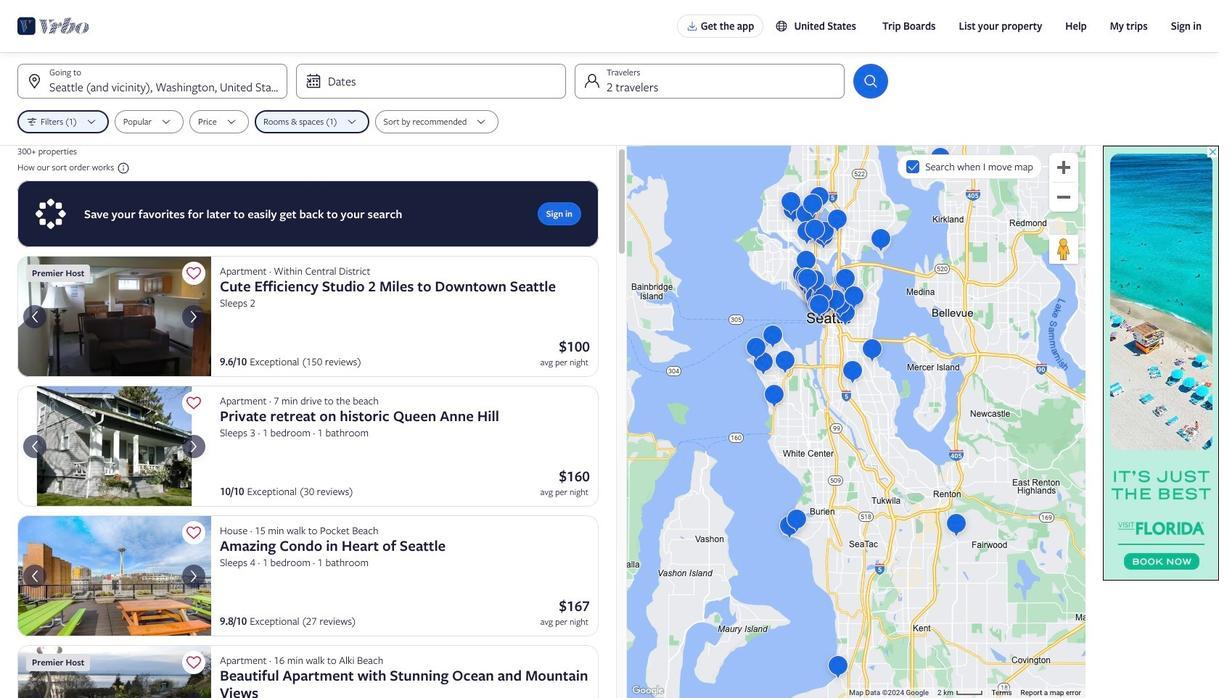 Task type: describe. For each thing, give the bounding box(es) containing it.
show next image for amazing condo in heart of seattle image
[[185, 568, 202, 585]]

map region
[[627, 146, 1086, 699]]

show next image for cute efficiency studio 2 miles to downtown seattle image
[[185, 308, 202, 326]]

the entire top floor of this classic craftsman bungalow home is yours. image
[[17, 386, 211, 507]]

1 horizontal spatial small image
[[775, 20, 788, 33]]

2 property grounds image from the top
[[17, 646, 211, 699]]

show previous image for private retreat on historic queen anne hill image
[[26, 438, 44, 455]]

show next image for private retreat on historic queen anne hill image
[[185, 438, 202, 455]]



Task type: locate. For each thing, give the bounding box(es) containing it.
show previous image for cute efficiency studio 2 miles to downtown seattle image
[[26, 308, 44, 326]]

0 vertical spatial small image
[[775, 20, 788, 33]]

0 horizontal spatial small image
[[114, 162, 130, 175]]

vrbo logo image
[[17, 15, 89, 38]]

show previous image for amazing condo in heart of seattle image
[[26, 568, 44, 585]]

property grounds image
[[17, 516, 211, 637], [17, 646, 211, 699]]

1 vertical spatial small image
[[114, 162, 130, 175]]

download the app button image
[[686, 20, 698, 32]]

1 property grounds image from the top
[[17, 516, 211, 637]]

search image
[[862, 73, 880, 90]]

0 vertical spatial property grounds image
[[17, 516, 211, 637]]

google image
[[631, 684, 665, 699]]

1 vertical spatial property grounds image
[[17, 646, 211, 699]]

interior image
[[17, 256, 211, 377]]

small image
[[775, 20, 788, 33], [114, 162, 130, 175]]



Task type: vqa. For each thing, say whether or not it's contained in the screenshot.
'3136284'
no



